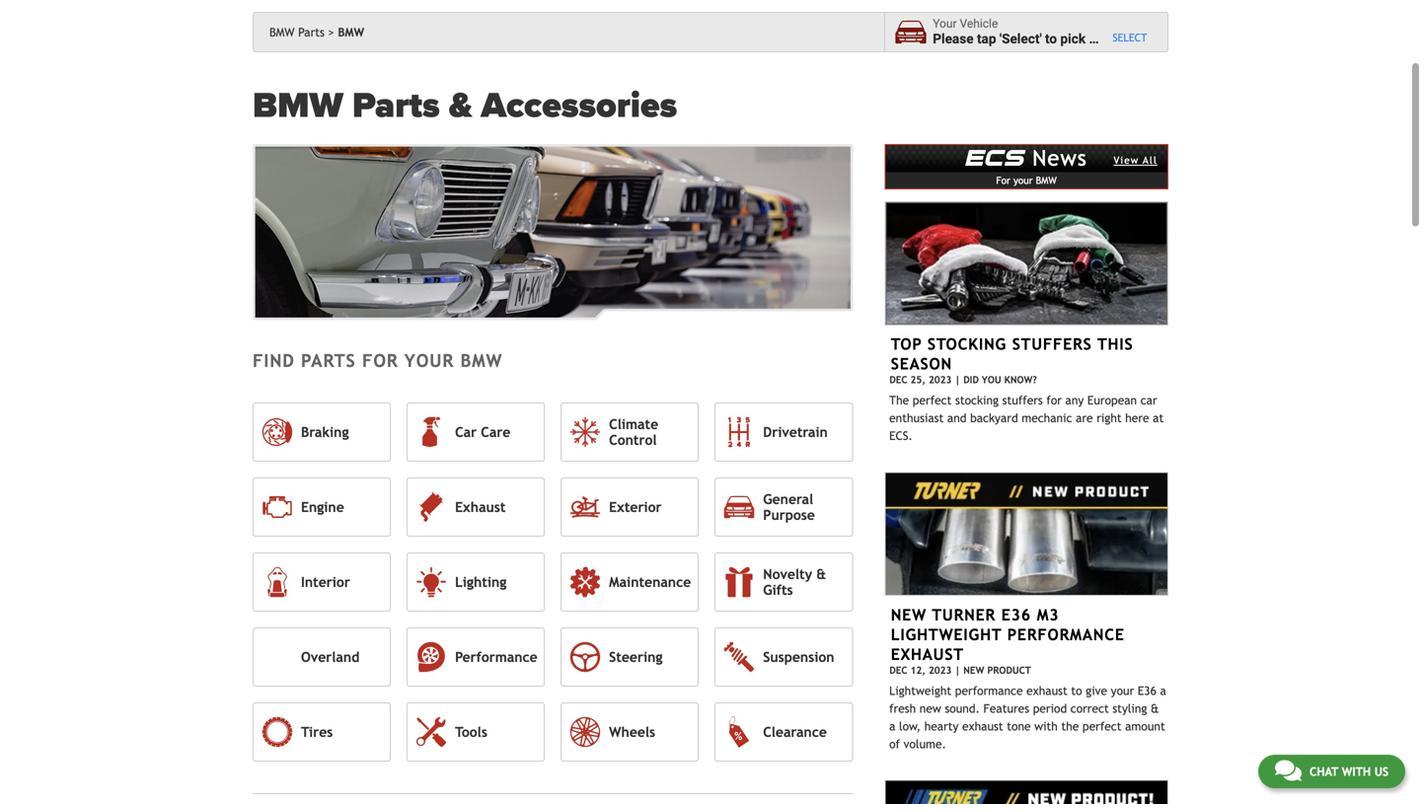 Task type: describe. For each thing, give the bounding box(es) containing it.
clearance
[[763, 724, 827, 740]]

car care link
[[407, 403, 545, 462]]

car care
[[455, 424, 511, 440]]

engine link
[[253, 478, 391, 537]]

volume.
[[904, 737, 946, 751]]

here
[[1125, 411, 1149, 425]]

top stocking stuffers this season dec 25, 2023 | did you know? the perfect stocking stuffers for any european car enthusiast and backyard mechanic are right here at ecs.
[[889, 335, 1164, 443]]

enthusiast
[[889, 411, 944, 425]]

new
[[920, 702, 941, 715]]

0 vertical spatial e36
[[1001, 606, 1031, 624]]

general purpose link
[[715, 478, 853, 537]]

wheels link
[[561, 703, 699, 762]]

new turner e36 m3 lightweight performance exhaust dec 12, 2023 | new product lightweight performance exhaust to give your e36 a fresh new sound. features period correct styling & a low, hearty exhaust tone with the perfect amount of volume.
[[889, 606, 1166, 751]]

to inside the your vehicle please tap 'select' to pick a vehicle
[[1045, 31, 1057, 47]]

exhaust link
[[407, 478, 545, 537]]

give
[[1086, 684, 1107, 698]]

lighting link
[[407, 553, 545, 612]]

with inside chat with us link
[[1342, 765, 1371, 779]]

clearance link
[[715, 703, 853, 762]]

at
[[1153, 411, 1164, 425]]

styling
[[1113, 702, 1147, 715]]

perfect inside new turner e36 m3 lightweight performance exhaust dec 12, 2023 | new product lightweight performance exhaust to give your e36 a fresh new sound. features period correct styling & a low, hearty exhaust tone with the perfect amount of volume.
[[1083, 719, 1122, 733]]

performance inside new turner e36 m3 lightweight performance exhaust dec 12, 2023 | new product lightweight performance exhaust to give your e36 a fresh new sound. features period correct styling & a low, hearty exhaust tone with the perfect amount of volume.
[[1007, 626, 1125, 644]]

0 horizontal spatial exhaust
[[962, 719, 1003, 733]]

your inside new turner e36 m3 lightweight performance exhaust dec 12, 2023 | new product lightweight performance exhaust to give your e36 a fresh new sound. features period correct styling & a low, hearty exhaust tone with the perfect amount of volume.
[[1111, 684, 1134, 698]]

2023 inside top stocking stuffers this season dec 25, 2023 | did you know? the perfect stocking stuffers for any european car enthusiast and backyard mechanic are right here at ecs.
[[929, 374, 952, 386]]

period
[[1033, 702, 1067, 715]]

25,
[[910, 374, 926, 386]]

ecs news
[[966, 142, 1087, 171]]

for
[[996, 175, 1010, 186]]

find parts for your bmw
[[253, 350, 503, 371]]

european
[[1087, 393, 1137, 407]]

exterior link
[[561, 478, 699, 537]]

any
[[1065, 393, 1084, 407]]

your vehicle please tap 'select' to pick a vehicle
[[933, 17, 1142, 47]]

climate
[[609, 416, 658, 432]]

purpose
[[763, 507, 815, 523]]

vehicle
[[1100, 31, 1142, 47]]

2 horizontal spatial a
[[1160, 684, 1166, 698]]

new turner e46 m3 exterior upgrades image
[[885, 780, 1168, 804]]

steering link
[[561, 628, 699, 687]]

car
[[455, 424, 477, 440]]

the
[[889, 393, 909, 407]]

climate control
[[609, 416, 658, 448]]

tone
[[1007, 719, 1031, 733]]

suspension
[[763, 649, 834, 665]]

& inside new turner e36 m3 lightweight performance exhaust dec 12, 2023 | new product lightweight performance exhaust to give your e36 a fresh new sound. features period correct styling & a low, hearty exhaust tone with the perfect amount of volume.
[[1151, 702, 1159, 715]]

accessories
[[481, 84, 677, 127]]

tires link
[[253, 703, 391, 762]]

chat
[[1309, 765, 1338, 779]]

the
[[1061, 719, 1079, 733]]

novelty & gifts
[[763, 566, 826, 598]]

tools
[[455, 724, 487, 740]]

overland
[[301, 649, 359, 665]]

pick
[[1060, 31, 1086, 47]]

gifts
[[763, 582, 793, 598]]

drivetrain link
[[715, 403, 853, 462]]

bmw for bmw parts
[[269, 25, 295, 39]]

amount
[[1125, 719, 1165, 733]]

tires
[[301, 724, 333, 740]]

0 vertical spatial lightweight
[[891, 626, 1002, 644]]

bmw banner image image
[[253, 144, 853, 320]]

to inside new turner e36 m3 lightweight performance exhaust dec 12, 2023 | new product lightweight performance exhaust to give your e36 a fresh new sound. features period correct styling & a low, hearty exhaust tone with the perfect amount of volume.
[[1071, 684, 1082, 698]]

general purpose
[[763, 491, 815, 523]]

new turner e36 m3 lightweight performance exhaust link
[[891, 606, 1125, 664]]

braking link
[[253, 403, 391, 462]]

low,
[[899, 719, 921, 733]]

1 vertical spatial lightweight
[[889, 684, 952, 698]]

with inside new turner e36 m3 lightweight performance exhaust dec 12, 2023 | new product lightweight performance exhaust to give your e36 a fresh new sound. features period correct styling & a low, hearty exhaust tone with the perfect amount of volume.
[[1034, 719, 1058, 733]]

overland link
[[253, 628, 391, 687]]

exterior
[[609, 499, 662, 515]]

your
[[933, 17, 957, 31]]

control
[[609, 432, 657, 448]]

lighting
[[455, 574, 507, 590]]

suspension link
[[715, 628, 853, 687]]

news
[[1032, 146, 1087, 171]]

parts for bmw parts & accessories
[[352, 84, 440, 127]]

0 horizontal spatial exhaust
[[455, 499, 506, 515]]

fresh
[[889, 702, 916, 715]]

bmw parts link
[[269, 25, 334, 39]]

right
[[1097, 411, 1122, 425]]

stuffers
[[1012, 335, 1092, 353]]

dec inside top stocking stuffers this season dec 25, 2023 | did you know? the perfect stocking stuffers for any european car enthusiast and backyard mechanic are right here at ecs.
[[889, 374, 907, 386]]

season
[[891, 355, 952, 373]]

correct
[[1071, 702, 1109, 715]]

performance
[[955, 684, 1023, 698]]

did
[[963, 374, 979, 386]]



Task type: vqa. For each thing, say whether or not it's contained in the screenshot.
Maintenance
yes



Task type: locate. For each thing, give the bounding box(es) containing it.
12,
[[910, 665, 926, 676]]

product
[[987, 665, 1031, 676]]

1 vertical spatial perfect
[[1083, 719, 1122, 733]]

wheels
[[609, 724, 655, 740]]

1 vertical spatial dec
[[889, 665, 907, 676]]

know?
[[1004, 374, 1037, 386]]

comments image
[[1275, 759, 1302, 783]]

this
[[1097, 335, 1133, 353]]

parts for find parts for your bmw
[[301, 350, 356, 371]]

1 vertical spatial e36
[[1138, 684, 1156, 698]]

0 horizontal spatial to
[[1045, 31, 1057, 47]]

general
[[763, 491, 813, 507]]

maintenance
[[609, 574, 691, 590]]

0 horizontal spatial &
[[449, 84, 472, 127]]

1 horizontal spatial new
[[963, 665, 984, 676]]

2 horizontal spatial your
[[1111, 684, 1134, 698]]

1 | from the top
[[955, 374, 960, 386]]

exhaust inside new turner e36 m3 lightweight performance exhaust dec 12, 2023 | new product lightweight performance exhaust to give your e36 a fresh new sound. features period correct styling & a low, hearty exhaust tone with the perfect amount of volume.
[[891, 645, 964, 664]]

perfect down correct
[[1083, 719, 1122, 733]]

| inside new turner e36 m3 lightweight performance exhaust dec 12, 2023 | new product lightweight performance exhaust to give your e36 a fresh new sound. features period correct styling & a low, hearty exhaust tone with the perfect amount of volume.
[[955, 665, 960, 676]]

e36 left m3
[[1001, 606, 1031, 624]]

tools link
[[407, 703, 545, 762]]

1 horizontal spatial performance
[[1007, 626, 1125, 644]]

1 vertical spatial exhaust
[[962, 719, 1003, 733]]

2 vertical spatial parts
[[301, 350, 356, 371]]

features
[[983, 702, 1029, 715]]

exhaust down "sound."
[[962, 719, 1003, 733]]

0 vertical spatial to
[[1045, 31, 1057, 47]]

1 vertical spatial exhaust
[[891, 645, 964, 664]]

with down "period"
[[1034, 719, 1058, 733]]

performance down lighting
[[455, 649, 538, 665]]

0 horizontal spatial new
[[891, 606, 927, 624]]

a right pick
[[1089, 31, 1096, 47]]

2 dec from the top
[[889, 665, 907, 676]]

stocking
[[928, 335, 1007, 353]]

interior
[[301, 574, 350, 590]]

ecs.
[[889, 429, 913, 443]]

exhaust
[[455, 499, 506, 515], [891, 645, 964, 664]]

of
[[889, 737, 900, 751]]

your up car care "link"
[[405, 350, 454, 371]]

turner
[[932, 606, 996, 624]]

e36
[[1001, 606, 1031, 624], [1138, 684, 1156, 698]]

a left low,
[[889, 719, 896, 733]]

car
[[1141, 393, 1157, 407]]

1 dec from the top
[[889, 374, 907, 386]]

sound.
[[945, 702, 980, 715]]

1 vertical spatial 2023
[[929, 665, 952, 676]]

0 vertical spatial exhaust
[[455, 499, 506, 515]]

1 vertical spatial &
[[816, 566, 826, 582]]

exhaust up 12,
[[891, 645, 964, 664]]

select
[[1113, 31, 1147, 44]]

0 vertical spatial |
[[955, 374, 960, 386]]

for inside top stocking stuffers this season dec 25, 2023 | did you know? the perfect stocking stuffers for any european car enthusiast and backyard mechanic are right here at ecs.
[[1046, 393, 1062, 407]]

1 vertical spatial performance
[[455, 649, 538, 665]]

view all
[[1114, 154, 1158, 166]]

are
[[1076, 411, 1093, 425]]

dec left 25, at the top right
[[889, 374, 907, 386]]

view
[[1114, 154, 1139, 166]]

find
[[253, 350, 295, 371]]

select link
[[1113, 31, 1147, 45]]

top stocking stuffers this season link
[[891, 335, 1133, 373]]

0 vertical spatial with
[[1034, 719, 1058, 733]]

backyard
[[970, 411, 1018, 425]]

1 horizontal spatial for
[[1046, 393, 1062, 407]]

2023 right 12,
[[929, 665, 952, 676]]

1 horizontal spatial e36
[[1138, 684, 1156, 698]]

|
[[955, 374, 960, 386], [955, 665, 960, 676]]

1 vertical spatial new
[[963, 665, 984, 676]]

2 vertical spatial your
[[1111, 684, 1134, 698]]

chat with us link
[[1258, 755, 1405, 789]]

novelty
[[763, 566, 812, 582]]

2 horizontal spatial &
[[1151, 702, 1159, 715]]

0 horizontal spatial performance
[[455, 649, 538, 665]]

0 vertical spatial perfect
[[913, 393, 952, 407]]

0 horizontal spatial e36
[[1001, 606, 1031, 624]]

0 vertical spatial parts
[[298, 25, 325, 39]]

| inside top stocking stuffers this season dec 25, 2023 | did you know? the perfect stocking stuffers for any european car enthusiast and backyard mechanic are right here at ecs.
[[955, 374, 960, 386]]

hearty
[[924, 719, 959, 733]]

new turner e36 m3 lightweight performance exhaust image
[[885, 472, 1168, 596]]

drivetrain
[[763, 424, 828, 440]]

dec
[[889, 374, 907, 386], [889, 665, 907, 676]]

lightweight down turner
[[891, 626, 1002, 644]]

0 vertical spatial dec
[[889, 374, 907, 386]]

bmw for bmw
[[338, 25, 364, 39]]

bmw
[[269, 25, 295, 39], [338, 25, 364, 39], [253, 84, 343, 127], [1036, 175, 1057, 186], [460, 350, 503, 371]]

interior link
[[253, 553, 391, 612]]

1 horizontal spatial to
[[1071, 684, 1082, 698]]

0 vertical spatial exhaust
[[1027, 684, 1068, 698]]

2023
[[929, 374, 952, 386], [929, 665, 952, 676]]

0 vertical spatial new
[[891, 606, 927, 624]]

stocking
[[955, 393, 999, 407]]

new
[[891, 606, 927, 624], [963, 665, 984, 676]]

1 2023 from the top
[[929, 374, 952, 386]]

0 vertical spatial performance
[[1007, 626, 1125, 644]]

m3
[[1037, 606, 1059, 624]]

1 vertical spatial a
[[1160, 684, 1166, 698]]

performance down m3
[[1007, 626, 1125, 644]]

1 vertical spatial with
[[1342, 765, 1371, 779]]

lightweight up new
[[889, 684, 952, 698]]

0 vertical spatial a
[[1089, 31, 1096, 47]]

to left pick
[[1045, 31, 1057, 47]]

1 vertical spatial to
[[1071, 684, 1082, 698]]

2023 inside new turner e36 m3 lightweight performance exhaust dec 12, 2023 | new product lightweight performance exhaust to give your e36 a fresh new sound. features period correct styling & a low, hearty exhaust tone with the perfect amount of volume.
[[929, 665, 952, 676]]

for up braking link
[[362, 350, 399, 371]]

1 vertical spatial parts
[[352, 84, 440, 127]]

stuffers
[[1002, 393, 1043, 407]]

ecs
[[966, 142, 1025, 171]]

climate control link
[[561, 403, 699, 462]]

1 horizontal spatial your
[[1013, 175, 1033, 186]]

1 horizontal spatial a
[[1089, 31, 1096, 47]]

for up mechanic
[[1046, 393, 1062, 407]]

1 horizontal spatial &
[[816, 566, 826, 582]]

with left us
[[1342, 765, 1371, 779]]

e36 up styling
[[1138, 684, 1156, 698]]

parts
[[298, 25, 325, 39], [352, 84, 440, 127], [301, 350, 356, 371]]

1 horizontal spatial perfect
[[1083, 719, 1122, 733]]

a up amount at the right
[[1160, 684, 1166, 698]]

1 horizontal spatial exhaust
[[891, 645, 964, 664]]

0 horizontal spatial with
[[1034, 719, 1058, 733]]

you
[[982, 374, 1001, 386]]

performance link
[[407, 628, 545, 687]]

new left turner
[[891, 606, 927, 624]]

dec inside new turner e36 m3 lightweight performance exhaust dec 12, 2023 | new product lightweight performance exhaust to give your e36 a fresh new sound. features period correct styling & a low, hearty exhaust tone with the perfect amount of volume.
[[889, 665, 907, 676]]

0 horizontal spatial your
[[405, 350, 454, 371]]

a
[[1089, 31, 1096, 47], [1160, 684, 1166, 698], [889, 719, 896, 733]]

top stocking stuffers this season image
[[885, 201, 1168, 325]]

& inside novelty & gifts
[[816, 566, 826, 582]]

exhaust up lighting
[[455, 499, 506, 515]]

0 vertical spatial your
[[1013, 175, 1033, 186]]

engine
[[301, 499, 344, 515]]

1 vertical spatial for
[[1046, 393, 1062, 407]]

perfect up enthusiast
[[913, 393, 952, 407]]

a inside the your vehicle please tap 'select' to pick a vehicle
[[1089, 31, 1096, 47]]

2023 right 25, at the top right
[[929, 374, 952, 386]]

exhaust
[[1027, 684, 1068, 698], [962, 719, 1003, 733]]

vehicle
[[960, 17, 998, 31]]

'select'
[[1000, 31, 1042, 47]]

1 vertical spatial |
[[955, 665, 960, 676]]

new up performance
[[963, 665, 984, 676]]

to
[[1045, 31, 1057, 47], [1071, 684, 1082, 698]]

to left give
[[1071, 684, 1082, 698]]

chat with us
[[1309, 765, 1389, 779]]

parts for bmw parts
[[298, 25, 325, 39]]

care
[[481, 424, 511, 440]]

0 horizontal spatial a
[[889, 719, 896, 733]]

0 vertical spatial 2023
[[929, 374, 952, 386]]

bmw for bmw parts & accessories
[[253, 84, 343, 127]]

your right the for
[[1013, 175, 1033, 186]]

0 horizontal spatial for
[[362, 350, 399, 371]]

your up styling
[[1111, 684, 1134, 698]]

2 vertical spatial a
[[889, 719, 896, 733]]

1 vertical spatial your
[[405, 350, 454, 371]]

2 | from the top
[[955, 665, 960, 676]]

| left did
[[955, 374, 960, 386]]

2 2023 from the top
[[929, 665, 952, 676]]

performance
[[1007, 626, 1125, 644], [455, 649, 538, 665]]

tap
[[977, 31, 996, 47]]

maintenance link
[[561, 553, 699, 612]]

| up performance
[[955, 665, 960, 676]]

novelty & gifts link
[[715, 553, 853, 612]]

for
[[362, 350, 399, 371], [1046, 393, 1062, 407]]

1 horizontal spatial with
[[1342, 765, 1371, 779]]

exhaust up "period"
[[1027, 684, 1068, 698]]

perfect inside top stocking stuffers this season dec 25, 2023 | did you know? the perfect stocking stuffers for any european car enthusiast and backyard mechanic are right here at ecs.
[[913, 393, 952, 407]]

please
[[933, 31, 974, 47]]

all
[[1143, 154, 1158, 166]]

0 horizontal spatial perfect
[[913, 393, 952, 407]]

0 vertical spatial for
[[362, 350, 399, 371]]

for your bmw
[[996, 175, 1057, 186]]

2 vertical spatial &
[[1151, 702, 1159, 715]]

bmw parts
[[269, 25, 325, 39]]

1 horizontal spatial exhaust
[[1027, 684, 1068, 698]]

0 vertical spatial &
[[449, 84, 472, 127]]

dec left 12,
[[889, 665, 907, 676]]

bmw parts & accessories
[[253, 84, 677, 127]]



